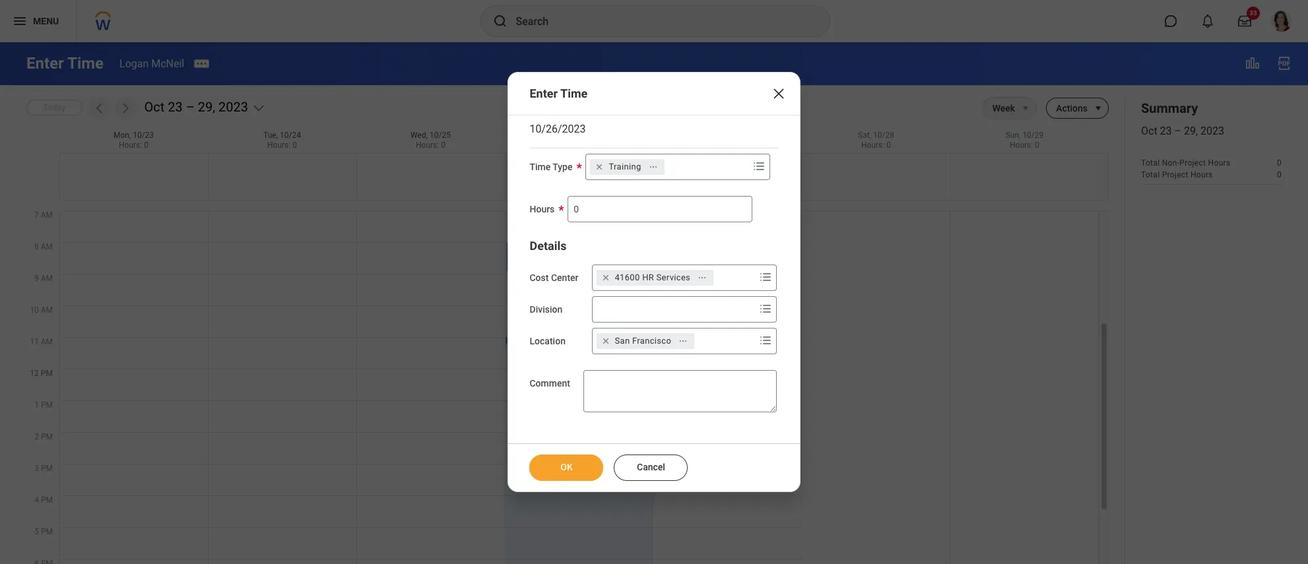 Task type: locate. For each thing, give the bounding box(es) containing it.
pm
[[41, 369, 53, 378], [41, 401, 53, 410], [41, 432, 53, 442], [41, 464, 53, 473], [41, 496, 53, 505], [41, 528, 53, 537]]

5 am from the top
[[41, 337, 53, 347]]

francisco
[[632, 336, 672, 346]]

dialog
[[508, 72, 801, 493]]

Division field
[[593, 298, 755, 322]]

7 hours: from the left
[[1010, 141, 1033, 150]]

view related information image
[[1245, 55, 1261, 71]]

pm right 1
[[41, 401, 53, 410]]

am right 10
[[41, 306, 53, 315]]

2 vertical spatial related actions image
[[679, 337, 688, 346]]

23
[[168, 99, 183, 115], [1160, 125, 1172, 137]]

related actions image right training 'element'
[[649, 162, 658, 172]]

enter time
[[26, 54, 104, 73], [530, 86, 588, 100], [515, 245, 557, 255]]

total down total non-project hours
[[1142, 171, 1160, 180]]

division
[[530, 304, 563, 315]]

0 vertical spatial x small image
[[599, 271, 612, 285]]

am right the 9
[[41, 274, 53, 283]]

enter up 10/26/2023
[[530, 86, 558, 100]]

11 am
[[30, 337, 53, 347]]

logan mcneil link
[[120, 57, 184, 70]]

sat, 10/28
[[858, 131, 895, 140]]

1 am from the top
[[41, 211, 53, 220]]

2 vertical spatial hours
[[530, 204, 555, 215]]

1 hours: from the left
[[119, 141, 142, 150]]

1 total from the top
[[1142, 159, 1160, 168]]

wed, 10/25
[[411, 131, 451, 140]]

related actions image inside san francisco, press delete to clear value. option
[[679, 337, 688, 346]]

0 vertical spatial enter
[[26, 54, 64, 73]]

x small image
[[599, 271, 612, 285], [599, 335, 612, 348]]

2023 left chevron down icon
[[219, 99, 248, 115]]

hours up details button
[[530, 204, 555, 215]]

location
[[530, 336, 566, 347]]

x small image left san
[[599, 335, 612, 348]]

1 vertical spatial prompts image
[[758, 269, 773, 285]]

services
[[657, 273, 691, 283]]

0 vertical spatial total
[[1142, 159, 1160, 168]]

1 vertical spatial oct 23 – 29, 2023
[[1142, 125, 1225, 137]]

1 vertical spatial x small image
[[599, 335, 612, 348]]

project
[[1180, 159, 1206, 168], [1162, 171, 1189, 180]]

4 hours: 0 from the left
[[565, 141, 594, 150]]

1 vertical spatial related actions image
[[698, 273, 707, 282]]

ok button
[[530, 455, 604, 481]]

prompts image for cost center
[[758, 269, 773, 285]]

related actions image right the 'francisco'
[[679, 337, 688, 346]]

related actions image inside 41600 hr services, press delete to clear value. option
[[698, 273, 707, 282]]

12 pm
[[30, 369, 53, 378]]

profile logan mcneil element
[[1264, 7, 1301, 36]]

0 horizontal spatial –
[[186, 99, 195, 115]]

oct
[[144, 99, 165, 115], [1142, 125, 1158, 137]]

23 down summary
[[1160, 125, 1172, 137]]

0 vertical spatial project
[[1180, 159, 1206, 168]]

29, left chevron down icon
[[198, 99, 215, 115]]

time
[[67, 54, 104, 73], [561, 86, 588, 100], [530, 162, 551, 172], [537, 245, 557, 255]]

enter up cost
[[515, 245, 535, 255]]

sat,
[[858, 131, 872, 140]]

0 horizontal spatial related actions image
[[649, 162, 658, 172]]

cost center
[[530, 273, 579, 283]]

enter time up cost
[[515, 245, 557, 255]]

29, down summary
[[1184, 125, 1198, 137]]

total
[[1142, 159, 1160, 168], [1142, 171, 1160, 180]]

2023 up total non-project hours
[[1201, 125, 1225, 137]]

7 am
[[34, 211, 53, 220]]

total non-project hours
[[1142, 159, 1231, 168]]

project up total project hours
[[1180, 159, 1206, 168]]

training element
[[609, 161, 641, 173]]

hours down total non-project hours
[[1191, 171, 1213, 180]]

total left non-
[[1142, 159, 1160, 168]]

hours: 0
[[119, 141, 149, 150], [267, 141, 297, 150], [416, 141, 446, 150], [565, 141, 594, 150], [713, 141, 743, 150], [862, 141, 891, 150], [1010, 141, 1040, 150]]

am for 10 am
[[41, 306, 53, 315]]

1 horizontal spatial 23
[[1160, 125, 1172, 137]]

1 x small image from the top
[[599, 271, 612, 285]]

4 am from the top
[[41, 306, 53, 315]]

time up cost center
[[537, 245, 557, 255]]

1 vertical spatial –
[[1175, 125, 1182, 137]]

3 am from the top
[[41, 274, 53, 283]]

3
[[34, 464, 39, 473]]

hours
[[1209, 159, 1231, 168], [1191, 171, 1213, 180], [530, 204, 555, 215]]

x small image
[[593, 160, 606, 174]]

time type
[[530, 162, 573, 172]]

x small image left 41600
[[599, 271, 612, 285]]

7
[[34, 211, 39, 220]]

logan
[[120, 57, 149, 70]]

actions button
[[1047, 98, 1088, 119]]

oct down summary
[[1142, 125, 1158, 137]]

hours up total project hours
[[1209, 159, 1231, 168]]

2 x small image from the top
[[599, 335, 612, 348]]

view printable version (pdf) image
[[1277, 55, 1293, 71]]

0
[[144, 141, 149, 150], [293, 141, 297, 150], [441, 141, 446, 150], [590, 141, 594, 150], [738, 141, 743, 150], [887, 141, 891, 150], [1035, 141, 1040, 150], [1277, 159, 1282, 168], [1278, 171, 1282, 180]]

3 hours: 0 from the left
[[416, 141, 446, 150]]

5 pm from the top
[[41, 496, 53, 505]]

6 pm from the top
[[41, 528, 53, 537]]

10/24
[[280, 131, 301, 140]]

hours:
[[119, 141, 142, 150], [267, 141, 291, 150], [416, 141, 439, 150], [565, 141, 588, 150], [713, 141, 736, 150], [862, 141, 885, 150], [1010, 141, 1033, 150]]

2 vertical spatial enter time
[[515, 245, 557, 255]]

10/26
[[577, 131, 598, 140]]

enter
[[26, 54, 64, 73], [530, 86, 558, 100], [515, 245, 535, 255]]

pm right 2 on the bottom left
[[41, 432, 53, 442]]

related actions image right services
[[698, 273, 707, 282]]

time left "type"
[[530, 162, 551, 172]]

2 prompts image from the top
[[758, 333, 773, 349]]

wed,
[[411, 131, 428, 140]]

1 horizontal spatial –
[[1175, 125, 1182, 137]]

29,
[[198, 99, 215, 115], [1184, 125, 1198, 137]]

notifications large image
[[1202, 15, 1215, 28]]

pm right 4 on the bottom of page
[[41, 496, 53, 505]]

0 vertical spatial prompts image
[[758, 301, 773, 317]]

2 total from the top
[[1142, 171, 1160, 180]]

oct 23 – 29, 2023 down mcneil
[[144, 99, 248, 115]]

10 am
[[30, 306, 53, 315]]

23 down mcneil
[[168, 99, 183, 115]]

1 horizontal spatial 2023
[[1201, 125, 1225, 137]]

2 pm from the top
[[41, 401, 53, 410]]

5 hours: from the left
[[713, 141, 736, 150]]

non-
[[1162, 159, 1180, 168]]

1 vertical spatial 29,
[[1184, 125, 1198, 137]]

chevron down image
[[252, 102, 265, 115]]

am for 9 am
[[41, 274, 53, 283]]

10/23
[[133, 131, 154, 140]]

1 horizontal spatial 29,
[[1184, 125, 1198, 137]]

san francisco, press delete to clear value. option
[[597, 333, 695, 349]]

am for 8 am
[[41, 242, 53, 252]]

5 hours: 0 from the left
[[713, 141, 743, 150]]

center
[[551, 273, 579, 283]]

oct right the chevron right "image"
[[144, 99, 165, 115]]

project down non-
[[1162, 171, 1189, 180]]

enter time up today
[[26, 54, 104, 73]]

related actions image
[[649, 162, 658, 172], [698, 273, 707, 282], [679, 337, 688, 346]]

1 horizontal spatial oct
[[1142, 125, 1158, 137]]

1 vertical spatial oct
[[1142, 125, 1158, 137]]

enter time main content
[[0, 42, 1309, 564]]

0 vertical spatial oct
[[144, 99, 165, 115]]

am right 8 at the top of page
[[41, 242, 53, 252]]

pm right the 5
[[41, 528, 53, 537]]

x small image for location
[[599, 335, 612, 348]]

2 am from the top
[[41, 242, 53, 252]]

1 pm
[[34, 401, 53, 410]]

1 vertical spatial total
[[1142, 171, 1160, 180]]

3 pm from the top
[[41, 432, 53, 442]]

1
[[34, 401, 39, 410]]

0 horizontal spatial 23
[[168, 99, 183, 115]]

sun, 10/29
[[1006, 131, 1044, 140]]

hours inside dialog
[[530, 204, 555, 215]]

0 vertical spatial prompts image
[[752, 158, 768, 174]]

1 horizontal spatial oct 23 – 29, 2023
[[1142, 125, 1225, 137]]

4 pm from the top
[[41, 464, 53, 473]]

pm right 3
[[41, 464, 53, 473]]

prompts image
[[758, 301, 773, 317], [758, 333, 773, 349]]

pm right 12
[[41, 369, 53, 378]]

0 vertical spatial 23
[[168, 99, 183, 115]]

1 vertical spatial prompts image
[[758, 333, 773, 349]]

prompts image
[[752, 158, 768, 174], [758, 269, 773, 285]]

chevron left image
[[93, 102, 106, 115]]

6 hours: from the left
[[862, 141, 885, 150]]

enter time up 10/26/2023
[[530, 86, 588, 100]]

41600 hr services, press delete to clear value. option
[[597, 270, 714, 286]]

training
[[609, 162, 641, 172]]

related actions image inside training, press delete to clear value. option
[[649, 162, 658, 172]]

enter up today
[[26, 54, 64, 73]]

0 vertical spatial enter time
[[26, 54, 104, 73]]

0 vertical spatial –
[[186, 99, 195, 115]]

1 vertical spatial hours
[[1191, 171, 1213, 180]]

0 horizontal spatial 29,
[[198, 99, 215, 115]]

2 horizontal spatial related actions image
[[698, 273, 707, 282]]

prompts image for location
[[758, 333, 773, 349]]

x image
[[771, 86, 787, 102]]

oct 23 – 29, 2023
[[144, 99, 248, 115], [1142, 125, 1225, 137]]

thu, 10/26
[[560, 131, 598, 140]]

ok
[[561, 462, 573, 473]]

1 horizontal spatial related actions image
[[679, 337, 688, 346]]

0 vertical spatial oct 23 – 29, 2023
[[144, 99, 248, 115]]

1 vertical spatial project
[[1162, 171, 1189, 180]]

1 prompts image from the top
[[758, 301, 773, 317]]

10/25
[[430, 131, 451, 140]]

am right the 7 at the left top
[[41, 211, 53, 220]]

time up chevron left icon
[[67, 54, 104, 73]]

am for 7 am
[[41, 211, 53, 220]]

total for total project hours
[[1142, 171, 1160, 180]]

mcneil
[[151, 57, 184, 70]]

pm for 1 pm
[[41, 401, 53, 410]]

am right 11
[[41, 337, 53, 347]]

2023
[[219, 99, 248, 115], [1201, 125, 1225, 137]]

x small image for cost center
[[599, 271, 612, 285]]

actions
[[1056, 103, 1088, 114]]

10/28
[[873, 131, 895, 140]]

total for total non-project hours
[[1142, 159, 1160, 168]]

0 horizontal spatial 2023
[[219, 99, 248, 115]]

san
[[615, 336, 630, 346]]

41600
[[615, 273, 640, 283]]

0 vertical spatial related actions image
[[649, 162, 658, 172]]

hr
[[642, 273, 654, 283]]

1 pm from the top
[[41, 369, 53, 378]]

am for 11 am
[[41, 337, 53, 347]]

–
[[186, 99, 195, 115], [1175, 125, 1182, 137]]

6 hours: 0 from the left
[[862, 141, 891, 150]]

oct 23 – 29, 2023 down summary
[[1142, 125, 1225, 137]]

inbox large image
[[1239, 15, 1252, 28]]

am
[[41, 211, 53, 220], [41, 242, 53, 252], [41, 274, 53, 283], [41, 306, 53, 315], [41, 337, 53, 347]]

pm for 2 pm
[[41, 432, 53, 442]]

3 pm
[[34, 464, 53, 473]]

enter time link
[[505, 242, 653, 273]]



Task type: describe. For each thing, give the bounding box(es) containing it.
0 horizontal spatial oct 23 – 29, 2023
[[144, 99, 248, 115]]

pm for 5 pm
[[41, 528, 53, 537]]

time up 10/26/2023
[[561, 86, 588, 100]]

details
[[530, 239, 567, 253]]

tue,
[[263, 131, 278, 140]]

training, press delete to clear value. option
[[591, 159, 665, 175]]

cancel
[[637, 462, 665, 473]]

sun,
[[1006, 131, 1021, 140]]

8
[[34, 242, 39, 252]]

1 vertical spatial enter
[[530, 86, 558, 100]]

10/29
[[1023, 131, 1044, 140]]

chevron right image
[[119, 102, 132, 115]]

details group
[[530, 238, 779, 413]]

Comment text field
[[584, 370, 777, 413]]

4 pm
[[34, 496, 53, 505]]

2
[[34, 432, 39, 442]]

4
[[34, 496, 39, 505]]

5 pm
[[34, 528, 53, 537]]

3 hours: from the left
[[416, 141, 439, 150]]

1 hours: 0 from the left
[[119, 141, 149, 150]]

prompts image for time type
[[752, 158, 768, 174]]

related actions image for center
[[698, 273, 707, 282]]

related actions image for type
[[649, 162, 658, 172]]

pm for 12 pm
[[41, 369, 53, 378]]

0 vertical spatial 2023
[[219, 99, 248, 115]]

10
[[30, 306, 39, 315]]

1 vertical spatial enter time
[[530, 86, 588, 100]]

41600 hr services
[[615, 273, 691, 283]]

2 vertical spatial enter
[[515, 245, 535, 255]]

2 pm
[[34, 432, 53, 442]]

tue, 10/24
[[263, 131, 301, 140]]

11
[[30, 337, 39, 347]]

7 hours: 0 from the left
[[1010, 141, 1040, 150]]

san francisco
[[615, 336, 672, 346]]

12
[[30, 369, 39, 378]]

search image
[[492, 13, 508, 29]]

logan mcneil
[[120, 57, 184, 70]]

san francisco element
[[615, 335, 672, 347]]

2 hours: 0 from the left
[[267, 141, 297, 150]]

mon,
[[113, 131, 131, 140]]

week
[[993, 103, 1016, 114]]

thu,
[[560, 131, 575, 140]]

summary
[[1142, 100, 1199, 116]]

type
[[553, 162, 573, 172]]

2 hours: from the left
[[267, 141, 291, 150]]

9 am
[[34, 274, 53, 283]]

0 vertical spatial 29,
[[198, 99, 215, 115]]

details button
[[530, 239, 567, 253]]

comment
[[530, 378, 570, 389]]

41600 hr services element
[[615, 272, 691, 284]]

cost
[[530, 273, 549, 283]]

8 am
[[34, 242, 53, 252]]

pm for 3 pm
[[41, 464, 53, 473]]

9
[[34, 274, 39, 283]]

1 vertical spatial 23
[[1160, 125, 1172, 137]]

today button
[[26, 100, 82, 115]]

dialog containing enter time
[[508, 72, 801, 493]]

Hours text field
[[568, 196, 753, 222]]

5
[[34, 528, 39, 537]]

cancel button
[[614, 455, 688, 481]]

10/26/2023
[[530, 123, 586, 135]]

week button
[[983, 98, 1016, 119]]

4 hours: from the left
[[565, 141, 588, 150]]

0 horizontal spatial oct
[[144, 99, 165, 115]]

0 vertical spatial hours
[[1209, 159, 1231, 168]]

prompts image for division
[[758, 301, 773, 317]]

pm for 4 pm
[[41, 496, 53, 505]]

total project hours
[[1142, 171, 1213, 180]]

mon, 10/23
[[113, 131, 154, 140]]

today
[[43, 102, 66, 112]]

1 vertical spatial 2023
[[1201, 125, 1225, 137]]



Task type: vqa. For each thing, say whether or not it's contained in the screenshot.


